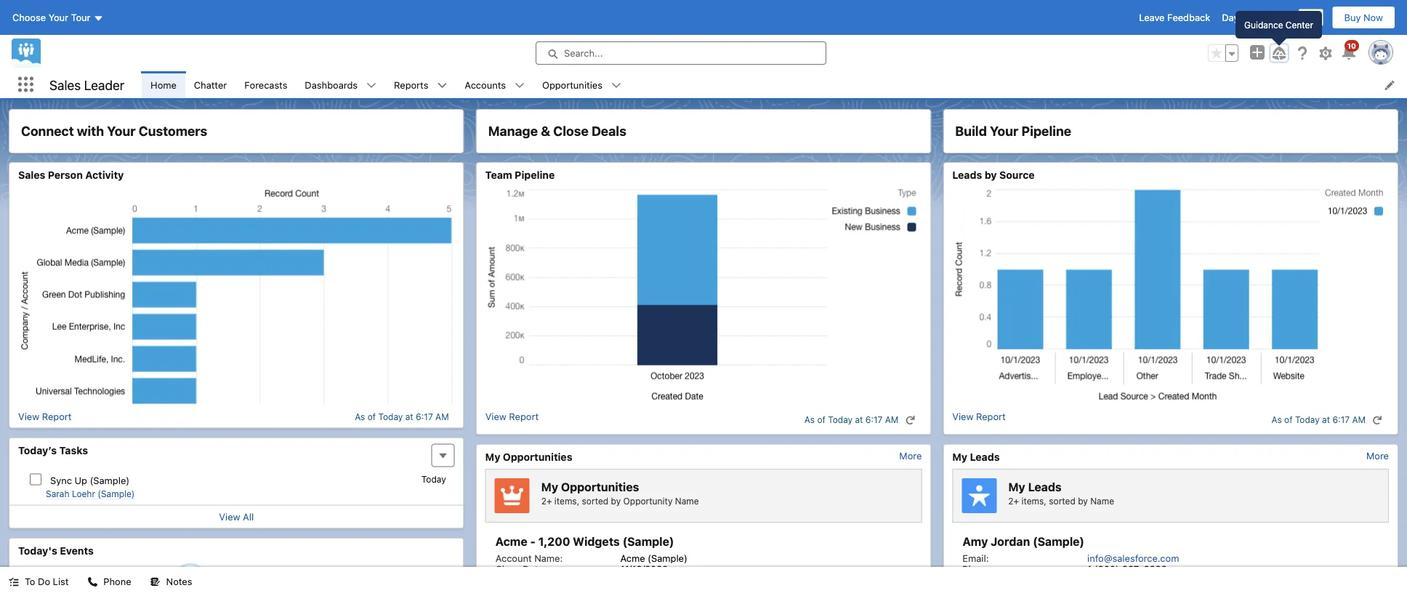 Task type: vqa. For each thing, say whether or not it's contained in the screenshot.
acme
yes



Task type: describe. For each thing, give the bounding box(es) containing it.
my opportunities
[[485, 451, 573, 463]]

text default image inside to do list button
[[9, 577, 19, 587]]

sync
[[50, 475, 72, 486]]

more link for build your pipeline
[[1367, 450, 1389, 461]]

name inside 'my leads 2+ items, sorted by name'
[[1091, 496, 1115, 506]]

view report link for customers
[[18, 411, 72, 422]]

accounts list item
[[456, 71, 534, 98]]

6:​17 for manage & close deals
[[866, 415, 883, 425]]

leads by source
[[953, 169, 1035, 181]]

of for build your pipeline
[[1285, 415, 1293, 425]]

view all link
[[219, 511, 254, 522]]

0 horizontal spatial at
[[406, 412, 413, 422]]

up
[[75, 475, 87, 486]]

with
[[77, 123, 104, 139]]

manage & close deals
[[488, 123, 627, 139]]

10 button
[[1341, 40, 1360, 62]]

accounts link
[[456, 71, 515, 98]]

build
[[956, 123, 987, 139]]

home
[[151, 79, 177, 90]]

activity
[[85, 169, 124, 181]]

acme for acme (sample)
[[621, 553, 645, 563]]

team pipeline
[[485, 169, 555, 181]]

tasks
[[59, 444, 88, 456]]

list
[[53, 576, 69, 587]]

sarah loehr (sample) link
[[46, 489, 135, 500]]

in
[[1264, 12, 1271, 23]]

0 horizontal spatial am
[[436, 412, 449, 422]]

info@salesforce.com link
[[1088, 553, 1180, 563]]

report for deals
[[509, 411, 539, 422]]

today's
[[18, 444, 57, 456]]

(sample) down opportunity
[[648, 553, 688, 563]]

to do list
[[25, 576, 69, 587]]

am for build
[[1353, 415, 1366, 425]]

sorted for close
[[582, 496, 609, 506]]

of for manage & close deals
[[818, 415, 826, 425]]

my for my opportunities
[[485, 451, 501, 463]]

items, for close
[[555, 496, 580, 506]]

6389
[[1144, 563, 1168, 574]]

more link for manage & close deals
[[900, 450, 922, 461]]

am for manage
[[885, 415, 899, 425]]

sales for sales person activity
[[18, 169, 45, 181]]

my leads
[[953, 451, 1000, 463]]

today's
[[18, 545, 57, 557]]

0 horizontal spatial as
[[355, 412, 365, 422]]

your for build
[[990, 123, 1019, 139]]

days
[[1222, 12, 1244, 23]]

by for build your pipeline
[[1078, 496, 1088, 506]]

phone:
[[963, 563, 993, 574]]

your for choose
[[48, 12, 68, 23]]

account
[[496, 553, 532, 563]]

source
[[1000, 169, 1035, 181]]

search...
[[564, 48, 603, 59]]

today's events
[[18, 545, 94, 557]]

feedback
[[1168, 12, 1211, 23]]

(sample) right jordan
[[1033, 535, 1085, 549]]

do
[[38, 576, 50, 587]]

tour
[[71, 12, 91, 23]]

as for manage & close deals
[[805, 415, 815, 425]]

view report for deals
[[485, 411, 539, 422]]

reports
[[394, 79, 429, 90]]

1 horizontal spatial by
[[985, 169, 997, 181]]

view all
[[219, 511, 254, 522]]

choose your tour
[[12, 12, 91, 23]]

text default image inside phone "button"
[[88, 577, 98, 587]]

10
[[1348, 41, 1357, 50]]

jordan
[[991, 535, 1030, 549]]

days left in trial
[[1222, 12, 1291, 23]]

3 view report link from the left
[[953, 411, 1006, 429]]

dashboards link
[[296, 71, 367, 98]]

connect
[[21, 123, 74, 139]]

search... button
[[536, 41, 827, 65]]

notes button
[[141, 567, 201, 596]]

(sample) down 'sync up (sample)' link at the left bottom of page
[[98, 489, 135, 499]]

(sample) up acme (sample) in the left bottom of the page
[[623, 535, 674, 549]]

2+ for &
[[541, 496, 552, 506]]

forecasts link
[[236, 71, 296, 98]]

30
[[1305, 12, 1318, 23]]

1 (800) 667-6389
[[1088, 563, 1168, 574]]

sorted for pipeline
[[1049, 496, 1076, 506]]

buy now
[[1345, 12, 1384, 23]]

leads for my leads
[[970, 451, 1000, 463]]

report for customers
[[42, 411, 72, 422]]

text default image up show more my opportunities records element
[[905, 415, 916, 425]]

choose your tour button
[[12, 6, 104, 29]]

as for build your pipeline
[[1272, 415, 1282, 425]]

acme for acme - 1,200 widgets (sample)
[[496, 535, 528, 549]]

text default image up the show more my leads records element on the right bottom of the page
[[1373, 415, 1383, 425]]

at for manage & close deals
[[855, 415, 863, 425]]

leave
[[1139, 12, 1165, 23]]

phone button
[[79, 567, 140, 596]]

to do list button
[[0, 567, 77, 596]]

choose
[[12, 12, 46, 23]]

view report link for deals
[[485, 411, 539, 429]]

dashboards list item
[[296, 71, 385, 98]]

opportunities inside list item
[[542, 79, 603, 90]]

left
[[1247, 12, 1261, 23]]

sync up (sample) sarah loehr (sample)
[[46, 475, 135, 499]]

0 horizontal spatial 6:​17
[[416, 412, 433, 422]]

notes
[[166, 576, 192, 587]]

amy
[[963, 535, 988, 549]]

opportunities for my opportunities
[[503, 451, 573, 463]]

more for build your pipeline
[[1367, 450, 1389, 461]]

person
[[48, 169, 83, 181]]

list containing home
[[142, 71, 1408, 98]]

&
[[541, 123, 550, 139]]

0 horizontal spatial of
[[368, 412, 376, 422]]

opportunity
[[623, 496, 673, 506]]

trial
[[1274, 12, 1291, 23]]

buy now button
[[1332, 6, 1396, 29]]

more for manage & close deals
[[900, 450, 922, 461]]



Task type: locate. For each thing, give the bounding box(es) containing it.
name up info@salesforce.com
[[1091, 496, 1115, 506]]

acme down acme - 1,200 widgets (sample) on the left of page
[[621, 553, 645, 563]]

chatter link
[[185, 71, 236, 98]]

0 horizontal spatial text default image
[[9, 577, 19, 587]]

2 horizontal spatial view report
[[953, 411, 1006, 422]]

1 horizontal spatial view report
[[485, 411, 539, 422]]

1 horizontal spatial report
[[509, 411, 539, 422]]

account name:
[[496, 553, 563, 563]]

0 horizontal spatial more
[[900, 450, 922, 461]]

view left all
[[219, 511, 240, 522]]

items,
[[555, 496, 580, 506], [1022, 496, 1047, 506]]

as of today at 6:​17 am
[[355, 412, 449, 422], [805, 415, 899, 425], [1272, 415, 1366, 425]]

pipeline up the source
[[1022, 123, 1072, 139]]

my leads link
[[953, 450, 1000, 463]]

0 vertical spatial leads
[[953, 169, 982, 181]]

1 vertical spatial close
[[496, 563, 520, 574]]

1 horizontal spatial close
[[553, 123, 589, 139]]

close date:
[[496, 563, 546, 574]]

2 view report link from the left
[[485, 411, 539, 429]]

by inside 'my opportunities 2+ items, sorted by opportunity name'
[[611, 496, 621, 506]]

0 horizontal spatial more link
[[900, 450, 922, 461]]

leave feedback link
[[1139, 12, 1211, 23]]

group
[[1208, 44, 1239, 62]]

phone
[[104, 576, 131, 587]]

view report
[[18, 411, 72, 422], [485, 411, 539, 422], [953, 411, 1006, 422]]

-
[[530, 535, 536, 549]]

1 more link from the left
[[900, 450, 922, 461]]

acme - 1,200 widgets (sample)
[[496, 535, 674, 549]]

0 vertical spatial pipeline
[[1022, 123, 1072, 139]]

report up my leads link on the right
[[976, 411, 1006, 422]]

at for build your pipeline
[[1323, 415, 1331, 425]]

text default image left phone
[[88, 577, 98, 587]]

today
[[378, 412, 403, 422], [828, 415, 853, 425], [1296, 415, 1320, 425], [422, 474, 446, 485]]

sorted inside 'my opportunities 2+ items, sorted by opportunity name'
[[582, 496, 609, 506]]

2+ up jordan
[[1009, 496, 1019, 506]]

as of today at 6:​17 am for build your pipeline
[[1272, 415, 1366, 425]]

text default image inside dashboards list item
[[367, 80, 377, 91]]

2 horizontal spatial am
[[1353, 415, 1366, 425]]

2 sorted from the left
[[1049, 496, 1076, 506]]

list
[[142, 71, 1408, 98]]

0 horizontal spatial view report
[[18, 411, 72, 422]]

view for build your pipeline
[[953, 411, 974, 422]]

1 more from the left
[[900, 450, 922, 461]]

view report up today's
[[18, 411, 72, 422]]

2+
[[541, 496, 552, 506], [1009, 496, 1019, 506]]

2+ up 1,200
[[541, 496, 552, 506]]

my for my leads
[[953, 451, 968, 463]]

sales for sales leader
[[49, 77, 81, 93]]

dashboards
[[305, 79, 358, 90]]

0 horizontal spatial by
[[611, 496, 621, 506]]

0 horizontal spatial items,
[[555, 496, 580, 506]]

11/18/2023
[[621, 563, 668, 574]]

1 horizontal spatial of
[[818, 415, 826, 425]]

sorted up amy jordan (sample)
[[1049, 496, 1076, 506]]

name inside 'my opportunities 2+ items, sorted by opportunity name'
[[675, 496, 699, 506]]

home link
[[142, 71, 185, 98]]

0 vertical spatial sales
[[49, 77, 81, 93]]

leads
[[953, 169, 982, 181], [970, 451, 1000, 463], [1028, 480, 1062, 494]]

reports list item
[[385, 71, 456, 98]]

your inside popup button
[[48, 12, 68, 23]]

by for manage & close deals
[[611, 496, 621, 506]]

0 horizontal spatial 2+
[[541, 496, 552, 506]]

report up today's tasks
[[42, 411, 72, 422]]

667-
[[1122, 563, 1144, 574]]

text default image inside reports list item
[[437, 80, 447, 91]]

0 horizontal spatial as of today at 6:​17 am
[[355, 412, 449, 422]]

0 vertical spatial opportunities
[[542, 79, 603, 90]]

1 items, from the left
[[555, 496, 580, 506]]

pipeline right team
[[515, 169, 555, 181]]

1,200
[[538, 535, 570, 549]]

6:​17 for build your pipeline
[[1333, 415, 1350, 425]]

report up my opportunities link
[[509, 411, 539, 422]]

events
[[60, 545, 94, 557]]

pipeline
[[1022, 123, 1072, 139], [515, 169, 555, 181]]

1 horizontal spatial more
[[1367, 450, 1389, 461]]

leads inside 'my leads 2+ items, sorted by name'
[[1028, 480, 1062, 494]]

email:
[[963, 553, 989, 563]]

1 horizontal spatial at
[[855, 415, 863, 425]]

2 report from the left
[[509, 411, 539, 422]]

1 vertical spatial leads
[[970, 451, 1000, 463]]

leader
[[84, 77, 124, 93]]

1 vertical spatial sales
[[18, 169, 45, 181]]

my inside 'my leads 2+ items, sorted by name'
[[1009, 480, 1026, 494]]

1 horizontal spatial text default image
[[367, 80, 377, 91]]

2 more from the left
[[1367, 450, 1389, 461]]

3 report from the left
[[976, 411, 1006, 422]]

0 horizontal spatial name
[[675, 496, 699, 506]]

text default image inside notes button
[[150, 577, 160, 587]]

view
[[18, 411, 39, 422], [485, 411, 507, 422], [953, 411, 974, 422], [219, 511, 240, 522]]

3 view report from the left
[[953, 411, 1006, 422]]

my inside 'my opportunities 2+ items, sorted by opportunity name'
[[541, 480, 558, 494]]

2 horizontal spatial report
[[976, 411, 1006, 422]]

today's tasks
[[18, 444, 88, 456]]

2 horizontal spatial 6:​17
[[1333, 415, 1350, 425]]

1 vertical spatial pipeline
[[515, 169, 555, 181]]

by up 1
[[1078, 496, 1088, 506]]

0 horizontal spatial your
[[48, 12, 68, 23]]

date:
[[523, 563, 546, 574]]

0 vertical spatial text default image
[[367, 80, 377, 91]]

your right build
[[990, 123, 1019, 139]]

0 horizontal spatial view report link
[[18, 411, 72, 422]]

6:​17
[[416, 412, 433, 422], [866, 415, 883, 425], [1333, 415, 1350, 425]]

all
[[243, 511, 254, 522]]

2 items, from the left
[[1022, 496, 1047, 506]]

1 horizontal spatial am
[[885, 415, 899, 425]]

2 vertical spatial opportunities
[[561, 480, 639, 494]]

am
[[436, 412, 449, 422], [885, 415, 899, 425], [1353, 415, 1366, 425]]

0 horizontal spatial sorted
[[582, 496, 609, 506]]

show more my leads records element
[[1367, 450, 1389, 461]]

leads for my leads 2+ items, sorted by name
[[1028, 480, 1062, 494]]

1 horizontal spatial sorted
[[1049, 496, 1076, 506]]

widgets
[[573, 535, 620, 549]]

2 horizontal spatial at
[[1323, 415, 1331, 425]]

1 horizontal spatial items,
[[1022, 496, 1047, 506]]

name right opportunity
[[675, 496, 699, 506]]

2 vertical spatial leads
[[1028, 480, 1062, 494]]

text default image
[[367, 80, 377, 91], [9, 577, 19, 587]]

sales leader
[[49, 77, 124, 93]]

close right &
[[553, 123, 589, 139]]

by left opportunity
[[611, 496, 621, 506]]

view up my opportunities link
[[485, 411, 507, 422]]

view up my leads
[[953, 411, 974, 422]]

2 horizontal spatial by
[[1078, 496, 1088, 506]]

0 horizontal spatial report
[[42, 411, 72, 422]]

view for connect with your customers
[[18, 411, 39, 422]]

show more my opportunities records element
[[900, 450, 922, 461]]

2 horizontal spatial view report link
[[953, 411, 1006, 429]]

1 sorted from the left
[[582, 496, 609, 506]]

2 name from the left
[[1091, 496, 1115, 506]]

(sample) up sarah loehr (sample) link
[[90, 475, 130, 486]]

1 horizontal spatial 2+
[[1009, 496, 1019, 506]]

sales left person
[[18, 169, 45, 181]]

manage
[[488, 123, 538, 139]]

amy jordan (sample)
[[963, 535, 1085, 549]]

by left the source
[[985, 169, 997, 181]]

1 horizontal spatial your
[[107, 123, 136, 139]]

2 horizontal spatial your
[[990, 123, 1019, 139]]

leave feedback
[[1139, 12, 1211, 23]]

loehr
[[72, 489, 95, 499]]

my for my leads 2+ items, sorted by name
[[1009, 480, 1026, 494]]

1 horizontal spatial acme
[[621, 553, 645, 563]]

buy
[[1345, 12, 1361, 23]]

1 horizontal spatial view report link
[[485, 411, 539, 429]]

2 horizontal spatial as
[[1272, 415, 1282, 425]]

1 horizontal spatial 6:​17
[[866, 415, 883, 425]]

text default image up deals
[[611, 80, 622, 91]]

opportunities for my opportunities 2+ items, sorted by opportunity name
[[561, 480, 639, 494]]

items, up amy jordan (sample)
[[1022, 496, 1047, 506]]

view for manage & close deals
[[485, 411, 507, 422]]

acme up 'account'
[[496, 535, 528, 549]]

now
[[1364, 12, 1384, 23]]

name:
[[535, 553, 563, 563]]

view report link up my leads link on the right
[[953, 411, 1006, 429]]

acme (sample)
[[621, 553, 688, 563]]

1
[[1088, 563, 1092, 574]]

1 2+ from the left
[[541, 496, 552, 506]]

1 horizontal spatial name
[[1091, 496, 1115, 506]]

my opportunities link
[[485, 450, 573, 463]]

forecasts
[[244, 79, 287, 90]]

your right with
[[107, 123, 136, 139]]

items, inside 'my opportunities 2+ items, sorted by opportunity name'
[[555, 496, 580, 506]]

2+ inside 'my leads 2+ items, sorted by name'
[[1009, 496, 1019, 506]]

your left tour
[[48, 12, 68, 23]]

text default image left reports link
[[367, 80, 377, 91]]

1 horizontal spatial as
[[805, 415, 815, 425]]

close
[[553, 123, 589, 139], [496, 563, 520, 574]]

0 vertical spatial acme
[[496, 535, 528, 549]]

1 horizontal spatial sales
[[49, 77, 81, 93]]

view up today's
[[18, 411, 39, 422]]

text default image right accounts
[[515, 80, 525, 91]]

text default image left notes
[[150, 577, 160, 587]]

sales left leader
[[49, 77, 81, 93]]

1 vertical spatial acme
[[621, 553, 645, 563]]

(800)
[[1095, 563, 1120, 574]]

acme
[[496, 535, 528, 549], [621, 553, 645, 563]]

1 name from the left
[[675, 496, 699, 506]]

accounts
[[465, 79, 506, 90]]

sorted up widgets
[[582, 496, 609, 506]]

0 horizontal spatial pipeline
[[515, 169, 555, 181]]

items, up 1,200
[[555, 496, 580, 506]]

text default image
[[437, 80, 447, 91], [515, 80, 525, 91], [611, 80, 622, 91], [905, 415, 916, 425], [1373, 415, 1383, 425], [88, 577, 98, 587], [150, 577, 160, 587]]

opportunities list item
[[534, 71, 630, 98]]

0 horizontal spatial sales
[[18, 169, 45, 181]]

text default image left to
[[9, 577, 19, 587]]

by inside 'my leads 2+ items, sorted by name'
[[1078, 496, 1088, 506]]

my leads 2+ items, sorted by name
[[1009, 480, 1115, 506]]

chatter
[[194, 79, 227, 90]]

items, for pipeline
[[1022, 496, 1047, 506]]

as of today at 6:​17 am for manage & close deals
[[805, 415, 899, 425]]

reports link
[[385, 71, 437, 98]]

view report for customers
[[18, 411, 72, 422]]

of
[[368, 412, 376, 422], [818, 415, 826, 425], [1285, 415, 1293, 425]]

sorted
[[582, 496, 609, 506], [1049, 496, 1076, 506]]

as
[[355, 412, 365, 422], [805, 415, 815, 425], [1272, 415, 1282, 425]]

sales person activity
[[18, 169, 124, 181]]

1 view report link from the left
[[18, 411, 72, 422]]

1 vertical spatial text default image
[[9, 577, 19, 587]]

2 horizontal spatial of
[[1285, 415, 1293, 425]]

0 horizontal spatial close
[[496, 563, 520, 574]]

text default image inside accounts list item
[[515, 80, 525, 91]]

0 vertical spatial close
[[553, 123, 589, 139]]

view report link up today's
[[18, 411, 72, 422]]

view report link
[[18, 411, 72, 422], [485, 411, 539, 429], [953, 411, 1006, 429]]

2 2+ from the left
[[1009, 496, 1019, 506]]

text default image inside the opportunities list item
[[611, 80, 622, 91]]

sync up (sample) link
[[50, 475, 130, 486]]

sarah
[[46, 489, 69, 499]]

0 horizontal spatial acme
[[496, 535, 528, 549]]

1 horizontal spatial more link
[[1367, 450, 1389, 461]]

deals
[[592, 123, 627, 139]]

2+ inside 'my opportunities 2+ items, sorted by opportunity name'
[[541, 496, 552, 506]]

build your pipeline
[[956, 123, 1072, 139]]

1 horizontal spatial pipeline
[[1022, 123, 1072, 139]]

my for my opportunities 2+ items, sorted by opportunity name
[[541, 480, 558, 494]]

close left 'date:'
[[496, 563, 520, 574]]

2 more link from the left
[[1367, 450, 1389, 461]]

1 horizontal spatial as of today at 6:​17 am
[[805, 415, 899, 425]]

2 view report from the left
[[485, 411, 539, 422]]

1 vertical spatial opportunities
[[503, 451, 573, 463]]

opportunities inside 'my opportunities 2+ items, sorted by opportunity name'
[[561, 480, 639, 494]]

customers
[[139, 123, 207, 139]]

2+ for your
[[1009, 496, 1019, 506]]

sorted inside 'my leads 2+ items, sorted by name'
[[1049, 496, 1076, 506]]

to
[[25, 576, 35, 587]]

team
[[485, 169, 512, 181]]

my opportunities 2+ items, sorted by opportunity name
[[541, 480, 699, 506]]

text default image right reports at the top of the page
[[437, 80, 447, 91]]

view report up my opportunities link
[[485, 411, 539, 422]]

1 view report from the left
[[18, 411, 72, 422]]

view report up my leads link on the right
[[953, 411, 1006, 422]]

opportunities link
[[534, 71, 611, 98]]

1 report from the left
[[42, 411, 72, 422]]

2 horizontal spatial as of today at 6:​17 am
[[1272, 415, 1366, 425]]

items, inside 'my leads 2+ items, sorted by name'
[[1022, 496, 1047, 506]]

your
[[48, 12, 68, 23], [107, 123, 136, 139], [990, 123, 1019, 139]]

info@salesforce.com
[[1088, 553, 1180, 563]]

connect with your customers
[[21, 123, 207, 139]]

view report link up my opportunities link
[[485, 411, 539, 429]]



